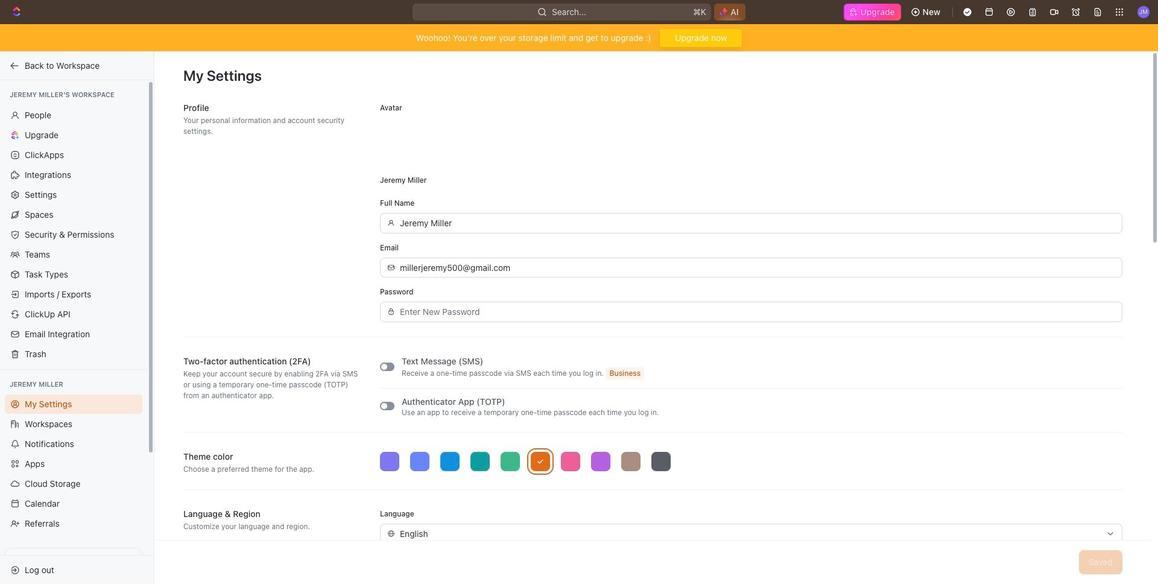 Task type: describe. For each thing, give the bounding box(es) containing it.
10 option from the left
[[652, 452, 671, 471]]

4 option from the left
[[471, 452, 490, 471]]

available on business plans or higher element
[[606, 367, 645, 379]]

7 option from the left
[[561, 452, 581, 471]]

3 option from the left
[[441, 452, 460, 471]]

1 option from the left
[[380, 452, 400, 471]]

Enter New Password text field
[[400, 302, 1116, 321]]



Task type: vqa. For each thing, say whether or not it's contained in the screenshot.
ninth option from the left
yes



Task type: locate. For each thing, give the bounding box(es) containing it.
None text field
[[400, 524, 1101, 543]]

6 option from the left
[[531, 452, 550, 471]]

5 option from the left
[[501, 452, 520, 471]]

option
[[380, 452, 400, 471], [410, 452, 430, 471], [441, 452, 460, 471], [471, 452, 490, 471], [501, 452, 520, 471], [531, 452, 550, 471], [561, 452, 581, 471], [591, 452, 611, 471], [622, 452, 641, 471], [652, 452, 671, 471]]

Enter Username text field
[[400, 214, 1116, 233]]

list box
[[380, 452, 1123, 471]]

9 option from the left
[[622, 452, 641, 471]]

None text field
[[400, 568, 1101, 584]]

2 option from the left
[[410, 452, 430, 471]]

8 option from the left
[[591, 452, 611, 471]]

Enter Email text field
[[400, 258, 1116, 277]]



